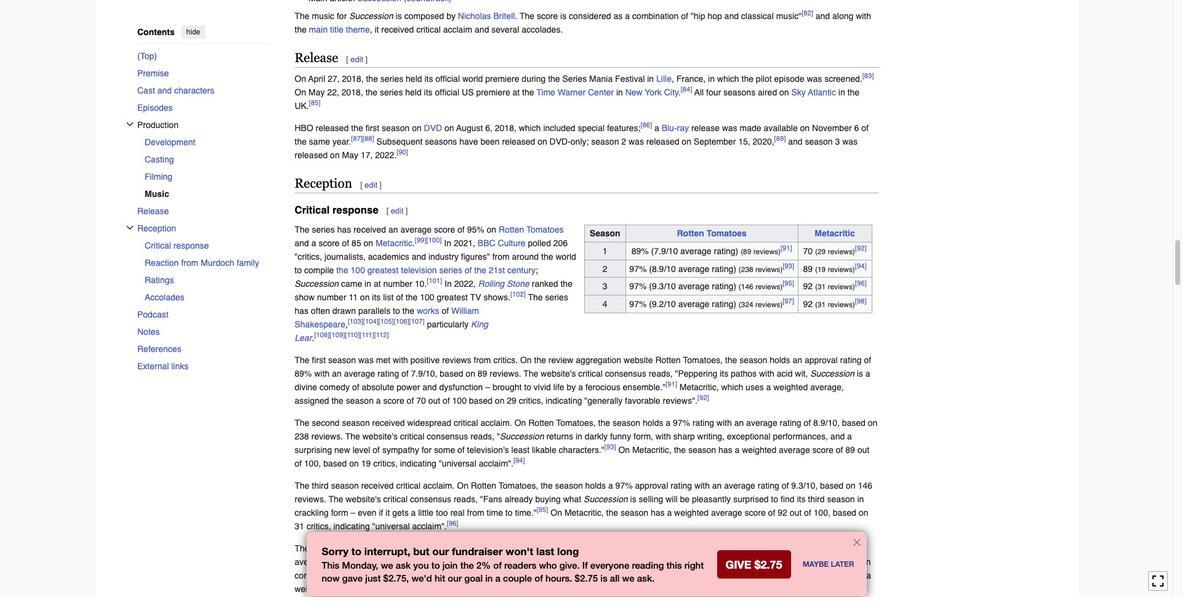 Task type: locate. For each thing, give the bounding box(es) containing it.
[ for critical response
[[386, 206, 389, 215]]

average up surprised
[[724, 481, 755, 490]]

1 vertical spatial [95] link
[[537, 505, 548, 514]]

] for reception
[[379, 181, 382, 190]]

references link
[[137, 340, 270, 357]]

1 vertical spatial 70
[[416, 396, 426, 406]]

we
[[381, 560, 393, 571], [622, 573, 634, 584]]

received up sympathy
[[372, 418, 405, 428]]

2018, for 22,
[[342, 88, 363, 97]]

was inside and season 3 was released on may 17, 2022.
[[842, 137, 858, 147]]

academics
[[368, 252, 409, 261]]

premiere right us
[[476, 88, 510, 97]]

rotten inside the third season received critical acclaim. on rotten tomatoes, the season holds a 97% approval rating with an average rating of 9.3/10, based on 146 reviews. the website's critical consensus reads, "fans already buying what
[[471, 481, 496, 490]]

the second season received widespread critical acclaim. on rotten tomatoes, the season holds a 97% rating with an average rating of 8.9/10, based on 238 reviews. the website's critical consensus reads, "
[[295, 418, 878, 441]]

[ down the 17,
[[360, 181, 363, 190]]

. left [100] link
[[412, 238, 415, 248]]

selling
[[639, 494, 663, 504]]

if
[[379, 508, 383, 518]]

an inside the third season received critical acclaim. on rotten tomatoes, the season holds a 97% approval rating with an average rating of 9.3/10, based on 146 reviews. the website's critical consensus reads, "fans already buying what
[[712, 481, 722, 490]]

average inside on metacritic, the season has received a weighted average score of 92 out of 100, based on 31 critics, indicating "universal acclaim".
[[331, 584, 363, 594]]

1 vertical spatial for
[[422, 445, 432, 455]]

hbo
[[295, 123, 313, 133]]

ask.
[[637, 573, 655, 584]]

held for world
[[406, 74, 422, 84]]

response up 85
[[333, 204, 378, 216]]

the down succession '
[[771, 571, 783, 580]]

rotten up culture
[[499, 225, 524, 234]]

on inside the fourth and final season has been met with widespread critical acclaim. on rotten tomatoes, the season holds an approval rating of 97% with an average rating of 9.2/10, based on 324 reviews. the website's critical consensus reads, "as compulsively watchable as ever,
[[581, 543, 593, 553]]

sorry
[[322, 545, 348, 558]]

a inside on metacritic, the season has a weighted average score of 92 out of 100, based on 31 critics, indicating "universal acclaim".
[[667, 508, 672, 518]]

average inside on metacritic, the season has a weighted average score of 92 out of 100, based on 31 critics, indicating "universal acclaim".
[[711, 508, 742, 518]]

0 horizontal spatial seasons
[[425, 137, 457, 147]]

1 horizontal spatial release
[[295, 51, 338, 66]]

. inside on may 22, 2018, the series held its official us premiere at the time warner center in new york city . [84] all four seasons aired on sky atlantic
[[679, 88, 681, 97]]

[97] link down watchable
[[701, 568, 713, 577]]

[92] down "peppering
[[697, 393, 709, 402]]

season inside and season 3 was released on may 17, 2022.
[[805, 137, 833, 147]]

0 horizontal spatial may
[[308, 88, 325, 97]]

[106]
[[394, 317, 409, 326]]

reads, inside the third season received critical acclaim. on rotten tomatoes, the season holds a 97% approval rating with an average rating of 9.3/10, based on 146 reviews. the website's critical consensus reads, "fans already buying what
[[454, 494, 478, 504]]

2 vertical spatial 89
[[845, 445, 855, 455]]

score inside on metacritic, the season has received a weighted average score of 92 out of 100, based on 31 critics, indicating "universal acclaim".
[[365, 584, 386, 594]]

was inside [87] [88] subsequent seasons have been released on dvd-only; season 2 was released on september 15, 2020, [89]
[[629, 137, 644, 147]]

season inside s final season concludes the saga of the backbiting roy family on a typically brilliant – and colorfully profane – high note."
[[843, 557, 871, 567]]

reviews.
[[490, 369, 521, 378], [311, 431, 343, 441], [295, 494, 326, 504], [445, 557, 477, 567]]

$2.75 down the if
[[575, 573, 598, 584]]

0 vertical spatial [91]
[[781, 244, 792, 253]]

2 horizontal spatial approval
[[805, 355, 838, 365]]

[84] link
[[681, 85, 692, 94]]

for
[[337, 11, 347, 21], [422, 445, 432, 455]]

on inside release was made available on november 6 of the same year.
[[800, 123, 810, 133]]

we down interrupt,
[[381, 560, 393, 571]]

[91] link
[[781, 244, 792, 253], [666, 380, 677, 388]]

backbiting
[[395, 571, 434, 580]]

[ edit ] for critical response
[[386, 206, 408, 215]]

an
[[388, 225, 398, 234], [793, 355, 802, 365], [332, 369, 342, 378], [734, 418, 744, 428], [712, 481, 722, 490], [732, 543, 742, 553], [851, 543, 860, 553]]

on right available
[[800, 123, 810, 133]]

on inside on metacritic, the season has a weighted average score of 89 out of 100, based on 19 critics, indicating "universal acclaim".
[[618, 445, 630, 455]]

the third season received critical acclaim. on rotten tomatoes, the season holds a 97% approval rating with an average rating of 9.3/10, based on 146 reviews. the website's critical consensus reads, "fans already buying what
[[295, 481, 872, 504]]

acclaim". inside on metacritic, the season has received a weighted average score of 92 out of 100, based on 31 critics, indicating "universal acclaim".
[[609, 584, 643, 594]]

cast and characters link
[[137, 82, 270, 99]]

metacritic link
[[815, 229, 855, 239], [376, 238, 412, 248]]

0 vertical spatial in
[[444, 238, 451, 248]]

1 horizontal spatial greatest
[[437, 292, 468, 302]]

2018, right "27,"
[[342, 74, 364, 84]]

0 horizontal spatial [96]
[[447, 519, 458, 528]]

reviews)
[[753, 248, 781, 256], [828, 248, 855, 256], [755, 265, 783, 274], [828, 265, 855, 274], [755, 283, 783, 291], [828, 283, 855, 291], [755, 300, 783, 309], [828, 300, 855, 309]]

1 vertical spatial 100,
[[814, 508, 830, 518]]

level
[[353, 445, 370, 455]]

in right [101]
[[445, 279, 452, 289]]

1 vertical spatial [ edit ]
[[360, 181, 382, 190]]

0 horizontal spatial number
[[317, 292, 346, 302]]

met up join
[[439, 543, 454, 553]]

0 vertical spatial premiere
[[485, 74, 519, 84]]

0 horizontal spatial "universal
[[372, 521, 410, 531]]

the down figures"
[[474, 265, 486, 275]]

a inside hbo released the first season on dvd on august 6, 2018, which included special features; [86] a blu-ray
[[654, 123, 659, 133]]

[94] link down least
[[513, 456, 525, 465]]

website's
[[541, 369, 576, 378], [362, 431, 398, 441], [346, 494, 381, 504], [496, 557, 531, 567]]

[104] link
[[363, 317, 378, 326]]

0 vertical spatial official
[[435, 74, 460, 84]]

on inside on metacritic, the season has received a weighted average score of 92 out of 100, based on 31 critics, indicating "universal acclaim".
[[715, 571, 726, 580]]

at inside the 100 greatest television series of the 21st century ; succession came in at number 10. [101] in 2022, rolling stone
[[374, 279, 381, 289]]

2 horizontal spatial acclaim.
[[547, 543, 579, 553]]

reviews) inside 89 (19 reviews) [94]
[[828, 265, 855, 274]]

website's up level
[[362, 431, 398, 441]]

1 horizontal spatial [96]
[[855, 279, 867, 288]]

holds
[[770, 355, 790, 365], [643, 418, 663, 428], [585, 481, 606, 490], [709, 543, 730, 553]]

season down close image
[[843, 557, 871, 567]]

1 vertical spatial [94]
[[513, 456, 525, 465]]

based inside on metacritic, the season has a weighted average score of 92 out of 100, based on 31 critics, indicating "universal acclaim".
[[833, 508, 856, 518]]

[ for release
[[346, 55, 348, 64]]

metacritic, inside on metacritic, the season has a weighted average score of 92 out of 100, based on 31 critics, indicating "universal acclaim".
[[564, 508, 604, 518]]

received for critical
[[361, 481, 394, 490]]

culture
[[498, 238, 526, 248]]

0 vertical spatial by
[[446, 11, 456, 21]]

has inside on metacritic, the season has received a weighted average score of 92 out of 100, based on 31 critics, indicating "universal acclaim".
[[815, 571, 829, 580]]

close image
[[852, 537, 862, 547]]

reads, inside the first season was met with positive reviews from critics. on the review aggregation website rotten tomatoes, the season holds an approval rating of 89% with an average rating of 7.9/10, based on 89 reviews. the website's critical consensus reads, "peppering its pathos with acid wit,
[[649, 369, 673, 378]]

filming link
[[144, 168, 270, 185]]

1 horizontal spatial "universal
[[439, 458, 476, 468]]

0 vertical spatial [92]
[[855, 244, 867, 253]]

power
[[397, 382, 420, 392]]

1 vertical spatial acclaim".
[[412, 521, 447, 531]]

the inside the series has often drawn parallels to the
[[402, 306, 414, 316]]

edit link for critical response
[[391, 206, 404, 215]]

edit for reception
[[365, 181, 377, 190]]

its up dvd
[[424, 74, 433, 84]]

rotten right website
[[655, 355, 681, 365]]

(89
[[741, 248, 751, 256]]

[85]
[[309, 99, 320, 108]]

is left all
[[600, 573, 607, 584]]

1 horizontal spatial 70
[[803, 246, 813, 256]]

[87] [88] subsequent seasons have been released on dvd-only; season 2 was released on september 15, 2020, [89]
[[351, 135, 786, 147]]

average inside 97% (9.2/10 average rating) (324 reviews) [97]
[[678, 299, 709, 309]]

in inside in the uk.
[[838, 88, 845, 97]]

rating) up 97% (9.2/10 average rating) (324 reviews) [97]
[[712, 282, 736, 291]]

premiere inside on april 27, 2018, the series held its official world premiere during the series mania festival in lille , france, in which the pilot episode was screened. [83]
[[485, 74, 519, 84]]

[89]
[[774, 135, 786, 143]]

its inside on april 27, 2018, the series held its official world premiere during the series mania festival in lille , france, in which the pilot episode was screened. [83]
[[424, 74, 433, 84]]

sharp
[[673, 431, 695, 441]]

[91] left (29
[[781, 244, 792, 253]]

our for but
[[432, 545, 449, 558]]

fundraiser
[[452, 545, 503, 558]]

the up compulsively
[[665, 543, 677, 553]]

1 horizontal spatial it
[[386, 508, 390, 518]]

0 vertical spatial which
[[717, 74, 739, 84]]

1 vertical spatial first
[[312, 355, 326, 365]]

podcast
[[137, 309, 168, 319]]

1 vertical spatial [92]
[[697, 393, 709, 402]]

an inside the second season received widespread critical acclaim. on rotten tomatoes, the season holds a 97% rating with an average rating of 8.9/10, based on 238 reviews. the website's critical consensus reads, "
[[734, 418, 744, 428]]

70 inside metacritic, which uses a weighted average, assigned the season a score of 70 out of 100 based on 29 critics, indicating "generally favorable reviews".
[[416, 396, 426, 406]]

in right [100]
[[444, 238, 451, 248]]

series inside the series has received an average score of 95% on rotten tomatoes and a score of 85 on metacritic . [99] [100] in 2021, bbc culture
[[312, 225, 335, 234]]

the left pilot
[[742, 74, 754, 84]]

1 vertical spatial 89
[[478, 369, 487, 378]]

(31 for 97% (9.3/10 average rating)
[[815, 283, 826, 291]]

was
[[807, 74, 822, 84], [722, 123, 737, 133], [629, 137, 644, 147], [842, 137, 858, 147], [358, 355, 374, 365]]

1 vertical spatial number
[[317, 292, 346, 302]]

premiere for at
[[476, 88, 510, 97]]

89% left (7.9/10
[[631, 246, 649, 256]]

reception link
[[137, 220, 270, 237]]

1 vertical spatial as
[[739, 557, 748, 567]]

0 vertical spatial "universal
[[439, 458, 476, 468]]

1 horizontal spatial critical response
[[295, 204, 378, 216]]

(7.9/10
[[651, 246, 678, 256]]

edit for critical response
[[391, 206, 404, 215]]

average down gave
[[331, 584, 363, 594]]

0 vertical spatial [94]
[[855, 262, 867, 270]]

the inside the third season received critical acclaim. on rotten tomatoes, the season holds a 97% approval rating with an average rating of 9.3/10, based on 146 reviews. the website's critical consensus reads, "fans already buying what
[[541, 481, 553, 490]]

metacritic, for 92
[[564, 508, 604, 518]]

reads, inside the fourth and final season has been met with widespread critical acclaim. on rotten tomatoes, the season holds an approval rating of 97% with an average rating of 9.2/10, based on 324 reviews. the website's critical consensus reads, "as compulsively watchable as ever,
[[604, 557, 628, 567]]

100, down 9.3/10,
[[814, 508, 830, 518]]

on left the april
[[295, 74, 306, 84]]

the up darkly
[[598, 418, 610, 428]]

weighted down 'acid'
[[773, 382, 808, 392]]

1 vertical spatial it
[[386, 508, 390, 518]]

[112]
[[374, 331, 389, 339]]

100, down hit
[[434, 584, 451, 594]]

with inside the returns in darkly funny form, with sharp writing, exceptional performances, and a surprising new level of sympathy for some of television's least likable characters."
[[656, 431, 671, 441]]

widespread
[[407, 418, 451, 428], [474, 543, 518, 553]]

[93] left (19
[[783, 262, 794, 270]]

the inside release was made available on november 6 of the same year.
[[295, 137, 307, 147]]

(31 for 97% (9.2/10 average rating)
[[815, 300, 826, 309]]

2 vertical spatial ]
[[406, 206, 408, 215]]

1 vertical spatial held
[[405, 88, 422, 97]]

a inside the second season received widespread critical acclaim. on rotten tomatoes, the season holds a 97% rating with an average rating of 8.9/10, based on 238 reviews. the website's critical consensus reads, "
[[666, 418, 671, 428]]

a inside the third season received critical acclaim. on rotten tomatoes, the season holds a 97% approval rating with an average rating of 9.3/10, based on 146 reviews. the website's critical consensus reads, "fans already buying what
[[608, 481, 613, 490]]

release
[[295, 51, 338, 66], [137, 206, 169, 216]]

its
[[424, 74, 433, 84], [424, 88, 433, 97], [372, 292, 381, 302], [720, 369, 728, 378], [797, 494, 806, 504]]

parallels
[[358, 306, 390, 316]]

2 horizontal spatial edit
[[391, 206, 404, 215]]

critical
[[416, 25, 441, 35], [578, 369, 603, 378], [454, 418, 478, 428], [400, 431, 424, 441], [396, 481, 421, 490], [383, 494, 408, 504], [520, 543, 545, 553], [534, 557, 558, 567]]

rotten tomatoes
[[677, 229, 747, 239]]

you
[[413, 560, 429, 571]]

release up the april
[[295, 51, 338, 66]]

0 horizontal spatial 100,
[[304, 458, 321, 468]]

edit for release
[[350, 55, 363, 64]]

the up the buying
[[541, 481, 553, 490]]

our for hit
[[448, 573, 462, 584]]

it right theme
[[375, 25, 379, 35]]

surprising
[[295, 445, 332, 455]]

97% inside the second season received widespread critical acclaim. on rotten tomatoes, the season holds a 97% rating with an average rating of 8.9/10, based on 238 reviews. the website's critical consensus reads, "
[[673, 418, 690, 428]]

1 vertical spatial "universal
[[372, 521, 410, 531]]

on down 146
[[859, 508, 868, 518]]

reception right x small image
[[137, 223, 176, 233]]

season down succession '
[[785, 571, 813, 580]]

0 vertical spatial we
[[381, 560, 393, 571]]

official for us
[[435, 88, 459, 97]]

which up four
[[717, 74, 739, 84]]

tomatoes inside the series has received an average score of 95% on rotten tomatoes and a score of 85 on metacritic . [99] [100] in 2021, bbc culture
[[526, 225, 564, 234]]

[97] link
[[783, 297, 794, 305], [701, 568, 713, 577]]

held down 'main title theme , it received critical acclaim and several accolades.'
[[406, 74, 422, 84]]

2 horizontal spatial 100,
[[814, 508, 830, 518]]

the right ranked
[[561, 279, 573, 289]]

on down fundraiser
[[479, 571, 489, 580]]

1 horizontal spatial acclaim".
[[479, 458, 513, 468]]

1 vertical spatial ]
[[379, 181, 382, 190]]

average inside the first season was met with positive reviews from critics. on the review aggregation website rotten tomatoes, the season holds an approval rating of 89% with an average rating of 7.9/10, based on 89 reviews. the website's critical consensus reads, "peppering its pathos with acid wit,
[[344, 369, 375, 378]]

89
[[803, 264, 813, 274], [478, 369, 487, 378], [845, 445, 855, 455]]

dysfunction
[[439, 382, 483, 392]]

1 horizontal spatial family
[[454, 571, 477, 580]]

0 horizontal spatial acclaim".
[[412, 521, 447, 531]]

season inside on metacritic, the season has a weighted average score of 92 out of 100, based on 31 critics, indicating "universal acclaim".
[[621, 508, 648, 518]]

high
[[660, 571, 676, 580]]

succession left '
[[772, 557, 816, 567]]

1 vertical spatial at
[[374, 279, 381, 289]]

in down screened.
[[838, 88, 845, 97]]

on inside the third season received critical acclaim. on rotten tomatoes, the season holds a 97% approval rating with an average rating of 9.3/10, based on 146 reviews. the website's critical consensus reads, "fans already buying what
[[457, 481, 468, 490]]

[98] link down the profane
[[643, 582, 655, 590]]

on down 29
[[514, 418, 526, 428]]

acclaim". down television's
[[479, 458, 513, 468]]

] for critical response
[[406, 206, 408, 215]]

[85] link
[[309, 99, 320, 108]]

1 horizontal spatial widespread
[[474, 543, 518, 553]]

0 horizontal spatial [95] link
[[537, 505, 548, 514]]

100, for returns in darkly funny form, with sharp writing, exceptional performances, and a surprising new level of sympathy for some of television's least likable characters."
[[304, 458, 321, 468]]

and inside is a divine comedy of absolute power and dysfunction – brought to vivid life by a ferocious ensemble."
[[423, 382, 437, 392]]

has down 'maybe'
[[815, 571, 829, 580]]

1 vertical spatial [91]
[[666, 380, 677, 388]]

on inside ranked the show number 11 on its list of the 100 greatest tv shows.
[[360, 292, 370, 302]]

in inside is selling will be pleasantly surprised to find its third season in crackling form – even if it gets a little too real from time to time."
[[857, 494, 864, 504]]

9.3/10,
[[791, 481, 818, 490]]

succession inside the music for succession is composed by nicholas britell . the score is considered as a combination of "hip hop and classical music" [82]
[[349, 11, 393, 21]]

0 vertical spatial greatest
[[367, 265, 399, 275]]

official inside on may 22, 2018, the series held its official us premiere at the time warner center in new york city . [84] all four seasons aired on sky atlantic
[[435, 88, 459, 97]]

reception
[[295, 176, 352, 191], [137, 223, 176, 233]]

1 horizontal spatial [
[[360, 181, 363, 190]]

rating) for 97% (9.2/10 average rating)
[[712, 299, 736, 309]]

on down the buying
[[551, 508, 562, 518]]

released down same
[[295, 150, 328, 160]]

the 100 greatest television series of the 21st century ; succession came in at number 10. [101] in 2022, rolling stone
[[295, 265, 538, 289]]

acclaim. inside the second season received widespread critical acclaim. on rotten tomatoes, the season holds a 97% rating with an average rating of 8.9/10, based on 238 reviews. the website's critical consensus reads, "
[[480, 418, 512, 428]]

first
[[365, 123, 379, 133], [312, 355, 326, 365]]

[94]
[[855, 262, 867, 270], [513, 456, 525, 465]]

with inside and along with the
[[856, 11, 871, 21]]

several
[[491, 25, 519, 35]]

a
[[625, 11, 630, 21], [654, 123, 659, 133], [311, 238, 316, 248], [865, 369, 870, 378], [578, 382, 583, 392], [766, 382, 771, 392], [376, 396, 381, 406], [666, 418, 671, 428], [847, 431, 852, 441], [735, 445, 740, 455], [608, 481, 613, 490], [411, 508, 416, 518], [667, 508, 672, 518], [491, 571, 496, 580], [866, 571, 871, 580], [495, 573, 500, 584]]

pilot
[[756, 74, 772, 84]]

reviews) right (89
[[753, 248, 781, 256]]

external links
[[137, 361, 188, 371]]

met down [112]
[[376, 355, 390, 365]]

100, inside on metacritic, the season has a weighted average score of 92 out of 100, based on 31 critics, indicating "universal acclaim".
[[814, 508, 830, 518]]

in up four
[[708, 74, 715, 84]]

s
[[818, 557, 822, 567]]

likable
[[532, 445, 556, 455]]

on left sky
[[779, 88, 789, 97]]

0 vertical spatial at
[[513, 88, 520, 97]]

0 vertical spatial [93] link
[[783, 262, 794, 270]]

[107]
[[409, 317, 425, 326]]

0 vertical spatial 100
[[351, 265, 365, 275]]

first inside hbo released the first season on dvd on august 6, 2018, which included special features; [86] a blu-ray
[[365, 123, 379, 133]]

on inside the first season was met with positive reviews from critics. on the review aggregation website rotten tomatoes, the season holds an approval rating of 89% with an average rating of 7.9/10, based on 89 reviews. the website's critical consensus reads, "peppering its pathos with acid wit,
[[520, 355, 532, 365]]

1 horizontal spatial met
[[439, 543, 454, 553]]

1 vertical spatial third
[[808, 494, 825, 504]]

music
[[144, 189, 169, 199]]

1 horizontal spatial for
[[422, 445, 432, 455]]

reviews) inside the 92 (31 reviews) [96]
[[828, 283, 855, 291]]

0 vertical spatial edit link
[[350, 55, 363, 64]]

score down surprised
[[745, 508, 766, 518]]

at right came
[[374, 279, 381, 289]]

find
[[781, 494, 795, 504]]

0 horizontal spatial final
[[353, 543, 369, 553]]

0 vertical spatial may
[[308, 88, 325, 97]]

held
[[406, 74, 422, 84], [405, 88, 422, 97]]

"universal for gets
[[372, 521, 410, 531]]

0 vertical spatial [92] link
[[855, 244, 867, 253]]

2 vertical spatial edit
[[391, 206, 404, 215]]

92 down 'backbiting'
[[398, 584, 408, 594]]

the inside the series has often drawn parallels to the
[[528, 292, 543, 302]]

100, down surprising
[[304, 458, 321, 468]]

out inside on metacritic, the season has a weighted average score of 89 out of 100, based on 19 critics, indicating "universal acclaim".
[[857, 445, 869, 455]]

note
[[295, 0, 878, 5]]

0 horizontal spatial 2
[[603, 264, 607, 274]]

uses
[[746, 382, 764, 392]]

series
[[562, 74, 587, 84]]

approval up ever,
[[744, 543, 777, 553]]

[92] inside 70 (29 reviews) [92]
[[855, 244, 867, 253]]

critical response up reaction
[[144, 240, 209, 250]]

1 horizontal spatial 3
[[835, 137, 840, 147]]

2 vertical spatial "universal
[[569, 584, 606, 594]]

"universal down gets
[[372, 521, 410, 531]]

season inside hbo released the first season on dvd on august 6, 2018, which included special features; [86] a blu-ray
[[382, 123, 410, 133]]

tomatoes, up the returns in darkly funny form, with sharp writing, exceptional performances, and a surprising new level of sympathy for some of television's least likable characters."
[[556, 418, 596, 428]]

"universal down some
[[439, 458, 476, 468]]

main title theme , it received critical acclaim and several accolades.
[[309, 25, 563, 35]]

holds inside the third season received critical acclaim. on rotten tomatoes, the season holds a 97% approval rating with an average rating of 9.3/10, based on 146 reviews. the website's critical consensus reads, "fans already buying what
[[585, 481, 606, 490]]

season inside on metacritic, the season has a weighted average score of 89 out of 100, based on 19 critics, indicating "universal acclaim".
[[688, 445, 716, 455]]

average down performances,
[[779, 445, 810, 455]]

from inside is selling will be pleasantly surprised to find its third season in crackling form – even if it gets a little too real from time to time."
[[467, 508, 484, 518]]

to up hit
[[431, 560, 440, 571]]

critics, inside on metacritic, the season has received a weighted average score of 92 out of 100, based on 31 critics, indicating "universal acclaim".
[[503, 584, 527, 594]]

1 vertical spatial release
[[137, 206, 169, 216]]

response
[[333, 204, 378, 216], [173, 240, 209, 250]]

1 horizontal spatial acclaim.
[[480, 418, 512, 428]]

[92] link down "peppering
[[697, 393, 709, 402]]

holds up 'acid'
[[770, 355, 790, 365]]

(9.3/10
[[649, 282, 676, 291]]

tomatoes, inside the third season received critical acclaim. on rotten tomatoes, the season holds a 97% approval rating with an average rating of 9.3/10, based on 146 reviews. the website's critical consensus reads, "fans already buying what
[[499, 481, 538, 490]]

returns in darkly funny form, with sharp writing, exceptional performances, and a surprising new level of sympathy for some of television's least likable characters."
[[295, 431, 852, 455]]

reads, up all
[[604, 557, 628, 567]]

works of
[[417, 306, 451, 316]]

hbo released the first season on dvd on august 6, 2018, which included special features; [86] a blu-ray
[[295, 121, 689, 133]]

considered
[[569, 11, 611, 21]]

– inside is selling will be pleasantly surprised to find its third season in crackling form – even if it gets a little too real from time to time."
[[351, 508, 355, 518]]

rating) for 97% (8.9/10 average rating)
[[712, 264, 736, 274]]

acclaim. up "
[[480, 418, 512, 428]]

[98] down the profane
[[643, 582, 655, 590]]

3
[[835, 137, 840, 147], [603, 282, 607, 291]]

held inside on april 27, 2018, the series held its official world premiere during the series mania festival in lille , france, in which the pilot episode was screened. [83]
[[406, 74, 422, 84]]

100 inside metacritic, which uses a weighted average, assigned the season a score of 70 out of 100 based on 29 critics, indicating "generally favorable reviews".
[[452, 396, 467, 406]]

from
[[492, 252, 510, 261], [181, 258, 198, 268], [474, 355, 491, 365], [467, 508, 484, 518]]

0 horizontal spatial reception
[[137, 223, 176, 233]]

[ edit ] for release
[[346, 55, 368, 64]]

[98] link down the 92 (31 reviews) [96]
[[855, 297, 867, 305]]

1 horizontal spatial first
[[365, 123, 379, 133]]

on inside s final season concludes the saga of the backbiting roy family on a typically brilliant – and colorfully profane – high note."
[[479, 571, 489, 580]]

89 inside 89 (19 reviews) [94]
[[803, 264, 813, 274]]

[ for reception
[[360, 181, 363, 190]]

average down 97% (9.3/10 average rating) (146 reviews) [95]
[[678, 299, 709, 309]]

of inside the , we ask you to join the 2% of readers who give. if everyone reading this right now gave just
[[493, 560, 502, 571]]

to inside the , we ask you to join the 2% of readers who give. if everyone reading this right now gave just
[[431, 560, 440, 571]]

reaction from murdoch family link
[[144, 254, 270, 271]]

was down features;
[[629, 137, 644, 147]]

we right all
[[622, 573, 634, 584]]

rating) for 89% (7.9/10 average rating)
[[714, 246, 738, 256]]

long
[[557, 545, 579, 558]]

as inside the fourth and final season has been met with widespread critical acclaim. on rotten tomatoes, the season holds an approval rating of 97% with an average rating of 9.2/10, based on 324 reviews. the website's critical consensus reads, "as compulsively watchable as ever,
[[739, 557, 748, 567]]

new
[[334, 445, 350, 455]]

the down hbo at the left
[[295, 137, 307, 147]]

1 horizontal spatial may
[[342, 150, 358, 160]]

held for us
[[405, 88, 422, 97]]

70 left (29
[[803, 246, 813, 256]]

met inside the fourth and final season has been met with widespread critical acclaim. on rotten tomatoes, the season holds an approval rating of 97% with an average rating of 9.2/10, based on 324 reviews. the website's critical consensus reads, "as compulsively watchable as ever,
[[439, 543, 454, 553]]

1 vertical spatial [91] link
[[666, 380, 677, 388]]

[95] right (146 on the right top
[[783, 279, 794, 288]]

a inside the returns in darkly funny form, with sharp writing, exceptional performances, and a surprising new level of sympathy for some of television's least likable characters."
[[847, 431, 852, 441]]

weighted down exceptional
[[742, 445, 776, 455]]

released down blu-
[[646, 137, 679, 147]]

ever,
[[750, 557, 769, 567]]

on inside the third season received critical acclaim. on rotten tomatoes, the season holds a 97% approval rating with an average rating of 9.3/10, based on 146 reviews. the website's critical consensus reads, "fans already buying what
[[846, 481, 855, 490]]

a inside is selling will be pleasantly surprised to find its third season in crackling form – even if it gets a little too real from time to time."
[[411, 508, 416, 518]]

0 vertical spatial [96]
[[855, 279, 867, 288]]

website's up life
[[541, 369, 576, 378]]

1 vertical spatial 3
[[603, 282, 607, 291]]

1 vertical spatial been
[[418, 543, 437, 553]]

out down 7.9/10,
[[428, 396, 440, 406]]

2 (31 from the top
[[815, 300, 826, 309]]

sorry to interrupt, but our fundraiser won't last long this monday
[[322, 545, 579, 571]]

[99]
[[415, 236, 426, 244]]

podcast link
[[137, 306, 270, 323]]

1 horizontal spatial 100,
[[434, 584, 451, 594]]

based inside the first season was met with positive reviews from critics. on the review aggregation website rotten tomatoes, the season holds an approval rating of 89% with an average rating of 7.9/10, based on 89 reviews. the website's critical consensus reads, "peppering its pathos with acid wit,
[[440, 369, 463, 378]]

0 vertical spatial 89%
[[631, 246, 649, 256]]

tomatoes, inside the fourth and final season has been met with widespread critical acclaim. on rotten tomatoes, the season holds an approval rating of 97% with an average rating of 9.2/10, based on 324 reviews. the website's critical consensus reads, "as compulsively watchable as ever,
[[623, 543, 662, 553]]

0 horizontal spatial 31
[[295, 521, 304, 531]]

cast
[[137, 85, 155, 95]]

is right wit,
[[857, 369, 863, 378]]

received inside the second season received widespread critical acclaim. on rotten tomatoes, the season holds a 97% rating with an average rating of 8.9/10, based on 238 reviews. the website's critical consensus reads, "
[[372, 418, 405, 428]]

0 vertical spatial [98] link
[[855, 297, 867, 305]]

0 horizontal spatial for
[[337, 11, 347, 21]]

our inside the sorry to interrupt, but our fundraiser won't last long this monday
[[432, 545, 449, 558]]

97% inside 97% (9.3/10 average rating) (146 reviews) [95]
[[629, 282, 647, 291]]

1 horizontal spatial [92] link
[[855, 244, 867, 253]]

the up pathos
[[725, 355, 737, 365]]

rotten inside the first season was met with positive reviews from critics. on the review aggregation website rotten tomatoes, the season holds an approval rating of 89% with an average rating of 7.9/10, based on 89 reviews. the website's critical consensus reads, "peppering its pathos with acid wit,
[[655, 355, 681, 365]]

edit link for reception
[[365, 181, 377, 190]]

to inside the sorry to interrupt, but our fundraiser won't last long this monday
[[351, 545, 361, 558]]

maybe later button
[[803, 554, 854, 575]]

the down the during
[[522, 88, 534, 97]]

acid
[[777, 369, 793, 378]]

third inside the third season received critical acclaim. on rotten tomatoes, the season holds a 97% approval rating with an average rating of 9.3/10, based on 146 reviews. the website's critical consensus reads, "fans already buying what
[[312, 481, 329, 490]]

with up pleasantly in the bottom of the page
[[694, 481, 710, 490]]

92 inside on metacritic, the season has a weighted average score of 92 out of 100, based on 31 critics, indicating "universal acclaim".
[[778, 508, 787, 518]]

0 vertical spatial held
[[406, 74, 422, 84]]

acclaim.
[[480, 418, 512, 428], [423, 481, 455, 490], [547, 543, 579, 553]]

of inside the music for succession is composed by nicholas britell . the score is considered as a combination of "hip hop and classical music" [82]
[[681, 11, 688, 21]]

2 horizontal spatial 100
[[452, 396, 467, 406]]

has inside on metacritic, the season has a weighted average score of 92 out of 100, based on 31 critics, indicating "universal acclaim".
[[651, 508, 665, 518]]

1 (31 from the top
[[815, 283, 826, 291]]

[97] inside 97% (9.2/10 average rating) (324 reviews) [97]
[[783, 297, 794, 305]]

1 vertical spatial family
[[454, 571, 477, 580]]

indicating down brilliant
[[530, 584, 566, 594]]

0 horizontal spatial by
[[446, 11, 456, 21]]

0 horizontal spatial acclaim.
[[423, 481, 455, 490]]

fourth
[[312, 543, 334, 553]]

1 horizontal spatial at
[[513, 88, 520, 97]]

2018, right 22,
[[342, 88, 363, 97]]

has down show
[[295, 306, 308, 316]]

1 vertical spatial edit link
[[365, 181, 377, 190]]

acclaim. inside the third season received critical acclaim. on rotten tomatoes, the season holds a 97% approval rating with an average rating of 9.3/10, based on 146 reviews. the website's critical consensus reads, "fans already buying what
[[423, 481, 455, 490]]

metacritic, for of
[[729, 571, 768, 580]]

in inside on may 22, 2018, the series held its official us premiere at the time warner center in new york city . [84] all four seasons aired on sky atlantic
[[616, 88, 623, 97]]

1 horizontal spatial edit
[[365, 181, 377, 190]]

succession down 'compile'
[[295, 279, 339, 289]]



Task type: describe. For each thing, give the bounding box(es) containing it.
of inside the second season received widespread critical acclaim. on rotten tomatoes, the season holds a 97% rating with an average rating of 8.9/10, based on 238 reviews. the website's critical consensus reads, "
[[804, 418, 811, 428]]

] for release
[[365, 55, 368, 64]]

was inside release was made available on november 6 of the same year.
[[722, 123, 737, 133]]

on down ray
[[682, 137, 691, 147]]

released down hbo released the first season on dvd on august 6, 2018, which included special features; [86] a blu-ray
[[502, 137, 535, 147]]

rating up absolute
[[377, 369, 399, 378]]

has inside the series has often drawn parallels to the
[[295, 306, 308, 316]]

critics.
[[493, 355, 518, 365]]

development
[[144, 137, 195, 147]]

[107] link
[[409, 317, 425, 326]]

title
[[330, 25, 343, 35]]

the up accolades.
[[520, 11, 534, 21]]

received down "composed"
[[381, 25, 414, 35]]

rating up performances,
[[780, 418, 801, 428]]

william shakespeare
[[295, 306, 479, 329]]

interrupt,
[[364, 545, 410, 558]]

reviews) inside 89% (7.9/10 average rating) (89 reviews) [91]
[[753, 248, 781, 256]]

filming
[[144, 171, 172, 181]]

on inside on may 22, 2018, the series held its official us premiere at the time warner center in new york city . [84] all four seasons aired on sky atlantic
[[779, 88, 789, 97]]

(top)
[[137, 51, 157, 61]]

. inside . [108] [109] [110] [111] [112]
[[312, 333, 314, 343]]

1 vertical spatial [96]
[[447, 519, 458, 528]]

[91] inside 89% (7.9/10 average rating) (89 reviews) [91]
[[781, 244, 792, 253]]

[100]
[[426, 236, 442, 244]]

succession up least
[[500, 431, 544, 441]]

score up [100]
[[434, 225, 455, 234]]

the up '238'
[[295, 418, 309, 428]]

murdoch
[[200, 258, 234, 268]]

season up form
[[331, 481, 359, 490]]

the left music
[[295, 11, 309, 21]]

received for an
[[354, 225, 386, 234]]

[104]
[[363, 317, 378, 326]]

rating up now
[[328, 557, 350, 567]]

average inside the fourth and final season has been met with widespread critical acclaim. on rotten tomatoes, the season holds an approval rating of 97% with an average rating of 9.2/10, based on 324 reviews. the website's critical consensus reads, "as compulsively watchable as ever,
[[295, 557, 326, 567]]

, down ask
[[406, 573, 409, 584]]

release inside release link
[[137, 206, 169, 216]]

indicating inside on metacritic, the season has received a weighted average score of 92 out of 100, based on 31 critics, indicating "universal acclaim".
[[530, 584, 566, 594]]

– right brilliant
[[561, 571, 566, 580]]

the series has received an average score of 95% on rotten tomatoes and a score of 85 on metacritic . [99] [100] in 2021, bbc culture
[[295, 225, 564, 248]]

with inside the third season received critical acclaim. on rotten tomatoes, the season holds a 97% approval rating with an average rating of 9.3/10, based on 146 reviews. the website's critical consensus reads, "fans already buying what
[[694, 481, 710, 490]]

season up funny
[[613, 418, 640, 428]]

succession inside the 100 greatest television series of the 21st century ; succession came in at number 10. [101] in 2022, rolling stone
[[295, 279, 339, 289]]

dvd link
[[424, 123, 442, 133]]

1 vertical spatial response
[[173, 240, 209, 250]]

0 vertical spatial [97] link
[[783, 297, 794, 305]]

stone
[[507, 279, 529, 289]]

an up give
[[732, 543, 742, 553]]

rating up writing,
[[693, 418, 714, 428]]

[108]
[[314, 331, 330, 339]]

in inside the returns in darkly funny form, with sharp writing, exceptional performances, and a surprising new level of sympathy for some of television's least likable characters."
[[576, 431, 582, 441]]

season up right
[[679, 543, 707, 553]]

but
[[413, 545, 429, 558]]

– left high
[[653, 571, 658, 580]]

the right "27,"
[[366, 74, 378, 84]]

1 horizontal spatial tomatoes
[[707, 229, 747, 239]]

92 (31 reviews) [96]
[[803, 279, 867, 291]]

greatest inside ranked the show number 11 on its list of the 100 greatest tv shows.
[[437, 292, 468, 302]]

1 horizontal spatial metacritic
[[815, 229, 855, 239]]

0 horizontal spatial rotten tomatoes link
[[499, 225, 564, 234]]

be
[[680, 494, 690, 504]]

rating up be
[[671, 481, 692, 490]]

to inside is a divine comedy of absolute power and dysfunction – brought to vivid life by a ferocious ensemble."
[[524, 382, 531, 392]]

the down 10.
[[406, 292, 418, 302]]

score up journalists,
[[319, 238, 340, 248]]

2018, for 27,
[[342, 74, 364, 84]]

0 vertical spatial critical
[[295, 204, 330, 216]]

the up level
[[345, 431, 360, 441]]

the first season was met with positive reviews from critics. on the review aggregation website rotten tomatoes, the season holds an approval rating of 89% with an average rating of 7.9/10, based on 89 reviews. the website's critical consensus reads, "peppering its pathos with acid wit,
[[295, 355, 871, 378]]

reviews".
[[663, 396, 697, 406]]

7.9/10,
[[411, 369, 437, 378]]

rotten inside the second season received widespread critical acclaim. on rotten tomatoes, the season holds a 97% rating with an average rating of 8.9/10, based on 238 reviews. the website's critical consensus reads, "
[[528, 418, 554, 428]]

accolades.
[[522, 25, 563, 35]]

figures"
[[461, 252, 490, 261]]

[106] link
[[394, 317, 409, 326]]

[100] link
[[426, 236, 442, 244]]

0 horizontal spatial it
[[375, 25, 379, 35]]

on metacritic, the season has a weighted average score of 92 out of 100, based on 31 critics, indicating "universal acclaim".
[[295, 508, 868, 531]]

[96] inside the 92 (31 reviews) [96]
[[855, 279, 867, 288]]

x small image
[[126, 224, 133, 231]]

succession up on metacritic, the season has a weighted average score of 92 out of 100, based on 31 critics, indicating "universal acclaim".
[[584, 494, 628, 504]]

average inside the third season received critical acclaim. on rotten tomatoes, the season holds a 97% approval rating with an average rating of 9.3/10, based on 146 reviews. the website's critical consensus reads, "fans already buying what
[[724, 481, 755, 490]]

x small image
[[126, 120, 133, 128]]

lille
[[656, 74, 672, 84]]

been inside the fourth and final season has been met with widespread critical acclaim. on rotten tomatoes, the season holds an approval rating of 97% with an average rating of 9.2/10, based on 324 reviews. the website's critical consensus reads, "as compulsively watchable as ever,
[[418, 543, 437, 553]]

won't
[[506, 545, 533, 558]]

0 horizontal spatial [97]
[[701, 568, 713, 577]]

on inside on april 27, 2018, the series held its official world premiere during the series mania festival in lille , france, in which the pilot episode was screened. [83]
[[295, 74, 306, 84]]

a inside on metacritic, the season has received a weighted average score of 92 out of 100, based on 31 critics, indicating "universal acclaim".
[[866, 571, 871, 580]]

development link
[[144, 133, 270, 151]]

rating up surprised
[[758, 481, 779, 490]]

the inside on metacritic, the season has received a weighted average score of 92 out of 100, based on 31 critics, indicating "universal acclaim".
[[771, 571, 783, 580]]

a inside s final season concludes the saga of the backbiting roy family on a typically brilliant – and colorfully profane – high note."
[[491, 571, 496, 580]]

third inside is selling will be pleasantly surprised to find its third season in crackling form – even if it gets a little too real from time to time."
[[808, 494, 825, 504]]

1 vertical spatial [95]
[[537, 505, 548, 514]]

(8.9/10
[[649, 264, 676, 274]]

"universal for some
[[439, 458, 476, 468]]

may inside on may 22, 2018, the series held its official us premiere at the time warner center in new york city . [84] all four seasons aired on sky atlantic
[[308, 88, 325, 97]]

the right the just in the left of the page
[[381, 571, 393, 580]]

100, for is selling will be pleasantly surprised to find its third season in crackling form – even if it gets a little too real from time to time."
[[814, 508, 830, 518]]

[93] inside 97% (8.9/10 average rating) (238 reviews) [93]
[[783, 262, 794, 270]]

rotten up 89% (7.9/10 average rating) (89 reviews) [91]
[[677, 229, 704, 239]]

"critics,
[[295, 252, 322, 261]]

approval inside the first season was met with positive reviews from critics. on the review aggregation website rotten tomatoes, the season holds an approval rating of 89% with an average rating of 7.9/10, based on 89 reviews. the website's critical consensus reads, "peppering its pathos with acid wit,
[[805, 355, 838, 365]]

reviews) inside 97% (9.3/10 average rating) (146 reviews) [95]
[[755, 283, 783, 291]]

92 inside the 92 (31 reviews) [96]
[[803, 282, 813, 291]]

– inside is a divine comedy of absolute power and dysfunction – brought to vivid life by a ferocious ensemble."
[[485, 382, 490, 392]]

"universal inside on metacritic, the season has received a weighted average score of 92 out of 100, based on 31 critics, indicating "universal acclaim".
[[569, 584, 606, 594]]

metacritic, inside metacritic, which uses a weighted average, assigned the season a score of 70 out of 100 based on 29 critics, indicating "generally favorable reviews".
[[680, 382, 719, 392]]

2%
[[476, 560, 491, 571]]

2022.
[[375, 150, 397, 160]]

an inside the series has received an average score of 95% on rotten tomatoes and a score of 85 on metacritic . [99] [100] in 2021, bbc culture
[[388, 225, 398, 234]]

episodes
[[137, 103, 172, 112]]

external links link
[[137, 357, 270, 375]]

rating up the average,
[[840, 355, 862, 365]]

edit link for release
[[350, 55, 363, 64]]

to left find
[[771, 494, 778, 504]]

1 horizontal spatial reception
[[295, 176, 352, 191]]

0 vertical spatial response
[[333, 204, 378, 216]]

season up what
[[555, 481, 583, 490]]

0 vertical spatial release
[[295, 51, 338, 66]]

0 horizontal spatial [92] link
[[697, 393, 709, 402]]

2 horizontal spatial $2.75
[[754, 558, 782, 571]]

1 vertical spatial [97] link
[[701, 568, 713, 577]]

1 horizontal spatial [95] link
[[783, 279, 794, 288]]

on left dvd
[[412, 123, 422, 133]]

premiere for during
[[485, 74, 519, 84]]

[102] link
[[510, 290, 526, 299]]

is left "composed"
[[396, 11, 402, 21]]

has inside on metacritic, the season has a weighted average score of 89 out of 100, based on 19 critics, indicating "universal acclaim".
[[718, 445, 732, 455]]

the left review
[[534, 355, 546, 365]]

the down lear
[[295, 355, 309, 365]]

the up crackling
[[295, 481, 309, 490]]

1
[[603, 246, 607, 256]]

season inside metacritic, which uses a weighted average, assigned the season a score of 70 out of 100 based on 29 critics, indicating "generally favorable reviews".
[[346, 396, 374, 406]]

10.
[[415, 279, 427, 289]]

the up vivid
[[524, 369, 538, 378]]

an up wit,
[[793, 355, 802, 365]]

"hip
[[691, 11, 705, 21]]

average inside the series has received an average score of 95% on rotten tomatoes and a score of 85 on metacritic . [99] [100] in 2021, bbc culture
[[400, 225, 432, 234]]

1 horizontal spatial [96] link
[[855, 279, 867, 288]]

final inside s final season concludes the saga of the backbiting roy family on a typically brilliant – and colorfully profane – high note."
[[825, 557, 841, 567]]

world inside on april 27, 2018, the series held its official world premiere during the series mania festival in lille , france, in which the pilot episode was screened. [83]
[[462, 74, 483, 84]]

"
[[497, 431, 500, 441]]

0 horizontal spatial $2.75
[[383, 573, 406, 584]]

on right dvd link
[[445, 123, 454, 133]]

0 horizontal spatial [91]
[[666, 380, 677, 388]]

acclaim". for little
[[412, 521, 447, 531]]

form,
[[634, 431, 653, 441]]

on metacritic, the season has received a weighted average score of 92 out of 100, based on 31 critics, indicating "universal acclaim".
[[295, 571, 871, 594]]

, [103] [104] [105] [106] [107] particularly
[[345, 317, 471, 329]]

2018, inside hbo released the first season on dvd on august 6, 2018, which included special features; [86] a blu-ray
[[495, 123, 516, 133]]

official for world
[[435, 74, 460, 84]]

0 horizontal spatial critical response
[[144, 240, 209, 250]]

0 vertical spatial [94] link
[[855, 262, 867, 270]]

average inside the second season received widespread critical acclaim. on rotten tomatoes, the season holds a 97% rating with an average rating of 8.9/10, based on 238 reviews. the website's critical consensus reads, "
[[746, 418, 777, 428]]

we'd
[[412, 573, 432, 584]]

reviews) inside 92 (31 reviews) [98]
[[828, 300, 855, 309]]

only;
[[571, 137, 589, 147]]

france,
[[676, 74, 706, 84]]

with left 'acid'
[[759, 369, 774, 378]]

first inside the first season was met with positive reviews from critics. on the review aggregation website rotten tomatoes, the season holds an approval rating of 89% with an average rating of 7.9/10, based on 89 reviews. the website's critical consensus reads, "peppering its pathos with acid wit,
[[312, 355, 326, 365]]

and inside polled 206 "critics, journalists, academics and industry figures" from around the world to compile
[[412, 252, 426, 261]]

the right 22,
[[365, 88, 377, 97]]

rating up succession '
[[780, 543, 801, 553]]

composed
[[404, 11, 444, 21]]

same
[[309, 137, 330, 147]]

reviews) inside 97% (8.9/10 average rating) (238 reviews) [93]
[[755, 265, 783, 274]]

1 horizontal spatial we
[[622, 573, 634, 584]]

characters."
[[559, 445, 604, 455]]

for inside the returns in darkly funny form, with sharp writing, exceptional performances, and a surprising new level of sympathy for some of television's least likable characters."
[[422, 445, 432, 455]]

1 horizontal spatial $2.75
[[575, 573, 598, 584]]

1 horizontal spatial [98] link
[[855, 297, 867, 305]]

little
[[418, 508, 434, 518]]

1 horizontal spatial [93] link
[[783, 262, 794, 270]]

season up 9.2/10,
[[371, 543, 399, 553]]

the inside the second season received widespread critical acclaim. on rotten tomatoes, the season holds a 97% rating with an average rating of 8.9/10, based on 238 reviews. the website's critical consensus reads, "
[[598, 418, 610, 428]]

0 horizontal spatial [94] link
[[513, 456, 525, 465]]

pathos
[[731, 369, 757, 378]]

rating) for 97% (9.3/10 average rating)
[[712, 282, 736, 291]]

along
[[832, 11, 853, 21]]

of inside s final season concludes the saga of the backbiting roy family on a typically brilliant – and colorfully profane – high note."
[[371, 571, 378, 580]]

0 horizontal spatial [93] link
[[604, 443, 616, 451]]

compulsively
[[646, 557, 695, 567]]

fullscreen image
[[1152, 575, 1164, 588]]

typically
[[498, 571, 529, 580]]

its inside ranked the show number 11 on its list of the 100 greatest tv shows.
[[372, 292, 381, 302]]

an up the comedy
[[332, 369, 342, 378]]

[103]
[[348, 317, 363, 326]]

the left "saga" at the left of the page
[[336, 571, 348, 580]]

in inside the 100 greatest television series of the 21st century ; succession came in at number 10. [101] in 2022, rolling stone
[[445, 279, 452, 289]]

on right 85
[[364, 238, 373, 248]]

the down journalists,
[[336, 265, 348, 275]]

features;
[[607, 123, 641, 133]]

[102]
[[510, 290, 526, 299]]

0 horizontal spatial 3
[[603, 282, 607, 291]]

works link
[[417, 306, 439, 316]]

holds inside the fourth and final season has been met with widespread critical acclaim. on rotten tomatoes, the season holds an approval rating of 97% with an average rating of 9.2/10, based on 324 reviews. the website's critical consensus reads, "as compulsively watchable as ever,
[[709, 543, 730, 553]]

in inside the 100 greatest television series of the 21st century ; succession came in at number 10. [101] in 2022, rolling stone
[[365, 279, 371, 289]]

and inside s final season concludes the saga of the backbiting roy family on a typically brilliant – and colorfully profane – high note."
[[568, 571, 583, 580]]

received for widespread
[[372, 418, 405, 428]]

consensus inside the fourth and final season has been met with widespread critical acclaim. on rotten tomatoes, the season holds an approval rating of 97% with an average rating of 9.2/10, based on 324 reviews. the website's critical consensus reads, "as compulsively watchable as ever,
[[561, 557, 602, 567]]

1 vertical spatial reception
[[137, 223, 176, 233]]

its inside is selling will be pleasantly surprised to find its third season in crackling form – even if it gets a little too real from time to time."
[[797, 494, 806, 504]]

with up join
[[456, 543, 471, 553]]

1 vertical spatial critical
[[144, 240, 171, 250]]

the up 'goal'
[[479, 557, 494, 567]]

with up later
[[833, 543, 848, 553]]

profane
[[621, 571, 651, 580]]

acclaim". for television's
[[479, 458, 513, 468]]

time
[[487, 508, 503, 518]]

accolades
[[144, 292, 184, 302]]

out inside metacritic, which uses a weighted average, assigned the season a score of 70 out of 100 based on 29 critics, indicating "generally favorable reviews".
[[428, 396, 440, 406]]

from down critical response link
[[181, 258, 198, 268]]

in left lille link
[[647, 74, 654, 84]]

the up form
[[329, 494, 343, 504]]

[ edit ] for reception
[[360, 181, 382, 190]]

the up time at the top
[[548, 74, 560, 84]]

dvd-
[[550, 137, 571, 147]]

it inside is selling will be pleasantly surprised to find its third season in crackling form – even if it gets a little too real from time to time."
[[386, 508, 390, 518]]

, inside on april 27, 2018, the series held its official world premiere during the series mania festival in lille , france, in which the pilot episode was screened. [83]
[[672, 74, 674, 84]]

[110] link
[[345, 331, 360, 339]]

0 vertical spatial critical response
[[295, 204, 378, 216]]

comedy
[[320, 382, 350, 392]]

97% inside the fourth and final season has been met with widespread critical acclaim. on rotten tomatoes, the season holds an approval rating of 97% with an average rating of 9.2/10, based on 324 reviews. the website's critical consensus reads, "as compulsively watchable as ever,
[[813, 543, 831, 553]]

on inside on metacritic, the season has received a weighted average score of 92 out of 100, based on 31 critics, indicating "universal acclaim".
[[479, 584, 489, 594]]

its inside on may 22, 2018, the series held its official us premiere at the time warner center in new york city . [84] all four seasons aired on sky atlantic
[[424, 88, 433, 97]]

, right title
[[370, 25, 372, 35]]

0 horizontal spatial [94]
[[513, 456, 525, 465]]

characters
[[174, 85, 214, 95]]

97% (8.9/10 average rating) (238 reviews) [93]
[[629, 262, 794, 274]]

industry
[[428, 252, 459, 261]]

note."
[[679, 571, 701, 580]]

on inside the first season was met with positive reviews from critics. on the review aggregation website rotten tomatoes, the season holds an approval rating of 89% with an average rating of 7.9/10, based on 89 reviews. the website's critical consensus reads, "peppering its pathos with acid wit,
[[466, 369, 475, 378]]

3 inside and season 3 was released on may 17, 2022.
[[835, 137, 840, 147]]

0 horizontal spatial [96] link
[[447, 519, 458, 528]]

accolades link
[[144, 288, 270, 306]]

(146
[[739, 283, 753, 291]]

1 vertical spatial [98]
[[643, 582, 655, 590]]

reviews. inside the second season received widespread critical acclaim. on rotten tomatoes, the season holds a 97% rating with an average rating of 8.9/10, based on 238 reviews. the website's critical consensus reads, "
[[311, 431, 343, 441]]

ensemble."
[[623, 382, 666, 392]]

production
[[137, 120, 178, 130]]

0 horizontal spatial metacritic link
[[376, 238, 412, 248]]

season down . [108] [109] [110] [111] [112]
[[328, 355, 356, 365]]

89 (19 reviews) [94]
[[803, 262, 867, 274]]

succession up the average,
[[810, 369, 854, 378]]

weighted inside on metacritic, the season has a weighted average score of 89 out of 100, based on 19 critics, indicating "universal acclaim".
[[742, 445, 776, 455]]

of inside release was made available on november 6 of the same year.
[[861, 123, 869, 133]]

in down 2%
[[485, 573, 493, 584]]

number inside ranked the show number 11 on its list of the 100 greatest tv shows.
[[317, 292, 346, 302]]

have
[[459, 137, 478, 147]]

206
[[553, 238, 568, 248]]

sympathy
[[382, 445, 419, 455]]

2 inside [87] [88] subsequent seasons have been released on dvd-only; season 2 was released on september 15, 2020, [89]
[[621, 137, 626, 147]]

1 vertical spatial [98] link
[[643, 582, 655, 590]]

the 100 greatest television series of the 21st century link
[[336, 265, 536, 275]]

website's inside the first season was met with positive reviews from critics. on the review aggregation website rotten tomatoes, the season holds an approval rating of 89% with an average rating of 7.9/10, based on 89 reviews. the website's critical consensus reads, "peppering its pathos with acid wit,
[[541, 369, 576, 378]]

and inside the returns in darkly funny form, with sharp writing, exceptional performances, and a surprising new level of sympathy for some of television's least likable characters."
[[830, 431, 845, 441]]

on inside on metacritic, the season has a weighted average score of 92 out of 100, based on 31 critics, indicating "universal acclaim".
[[551, 508, 562, 518]]

31 inside on metacritic, the season has received a weighted average score of 92 out of 100, based on 31 critics, indicating "universal acclaim".
[[491, 584, 501, 594]]

1 horizontal spatial metacritic link
[[815, 229, 855, 239]]

[87] link
[[351, 135, 363, 143]]

average inside 89% (7.9/10 average rating) (89 reviews) [91]
[[680, 246, 711, 256]]

consensus inside the third season received critical acclaim. on rotten tomatoes, the season holds a 97% approval rating with an average rating of 9.3/10, based on 146 reviews. the website's critical consensus reads, "fans already buying what
[[410, 494, 451, 504]]

is up accolades.
[[560, 11, 567, 21]]

metacritic, for 89
[[632, 445, 672, 455]]

season up pathos
[[739, 355, 767, 365]]

will
[[666, 494, 678, 504]]

release was made available on november 6 of the same year.
[[295, 123, 869, 147]]

[83] link
[[862, 72, 874, 80]]

based inside the third season received critical acclaim. on rotten tomatoes, the season holds a 97% approval rating with an average rating of 9.3/10, based on 146 reviews. the website's critical consensus reads, "fans already buying what
[[820, 481, 844, 490]]

ranked
[[532, 279, 558, 289]]

with up the comedy
[[314, 369, 330, 378]]

with left the positive
[[393, 355, 408, 365]]

divine
[[295, 382, 317, 392]]

[87]
[[351, 135, 363, 143]]

critics, inside on metacritic, the season has a weighted average score of 92 out of 100, based on 31 critics, indicating "universal acclaim".
[[307, 521, 331, 531]]

0 horizontal spatial family
[[236, 258, 259, 268]]

on up bbc
[[487, 225, 496, 234]]

on inside the second season received widespread critical acclaim. on rotten tomatoes, the season holds a 97% rating with an average rating of 8.9/10, based on 238 reviews. the website's critical consensus reads, "
[[868, 418, 878, 428]]

ray
[[677, 123, 689, 133]]

89% inside 89% (7.9/10 average rating) (89 reviews) [91]
[[631, 246, 649, 256]]

atlantic
[[808, 88, 836, 97]]

season up level
[[342, 418, 370, 428]]

the left fourth
[[295, 543, 309, 553]]

who
[[539, 560, 557, 571]]

out inside on metacritic, the season has received a weighted average score of 92 out of 100, based on 31 critics, indicating "universal acclaim".
[[410, 584, 422, 594]]

[110]
[[345, 331, 360, 339]]

1 horizontal spatial [91] link
[[781, 244, 792, 253]]

which inside hbo released the first season on dvd on august 6, 2018, which included special features; [86] a blu-ray
[[519, 123, 541, 133]]

the inside on metacritic, the season has a weighted average score of 89 out of 100, based on 19 critics, indicating "universal acclaim".
[[674, 445, 686, 455]]

2020,
[[753, 137, 774, 147]]

0 horizontal spatial [91] link
[[666, 380, 677, 388]]

1 horizontal spatial rotten tomatoes link
[[677, 229, 747, 239]]

1 vertical spatial 2
[[603, 264, 607, 274]]

and season 3 was released on may 17, 2022.
[[295, 137, 858, 160]]

on left dvd-
[[538, 137, 547, 147]]

to right time
[[505, 508, 513, 518]]

[111] link
[[360, 331, 374, 339]]

(324
[[739, 300, 753, 309]]

score inside on metacritic, the season has a weighted average score of 92 out of 100, based on 31 critics, indicating "universal acclaim".
[[745, 508, 766, 518]]

1 vertical spatial [93]
[[604, 443, 616, 451]]

92 inside 92 (31 reviews) [98]
[[803, 299, 813, 309]]

an up later
[[851, 543, 860, 553]]



Task type: vqa. For each thing, say whether or not it's contained in the screenshot.


